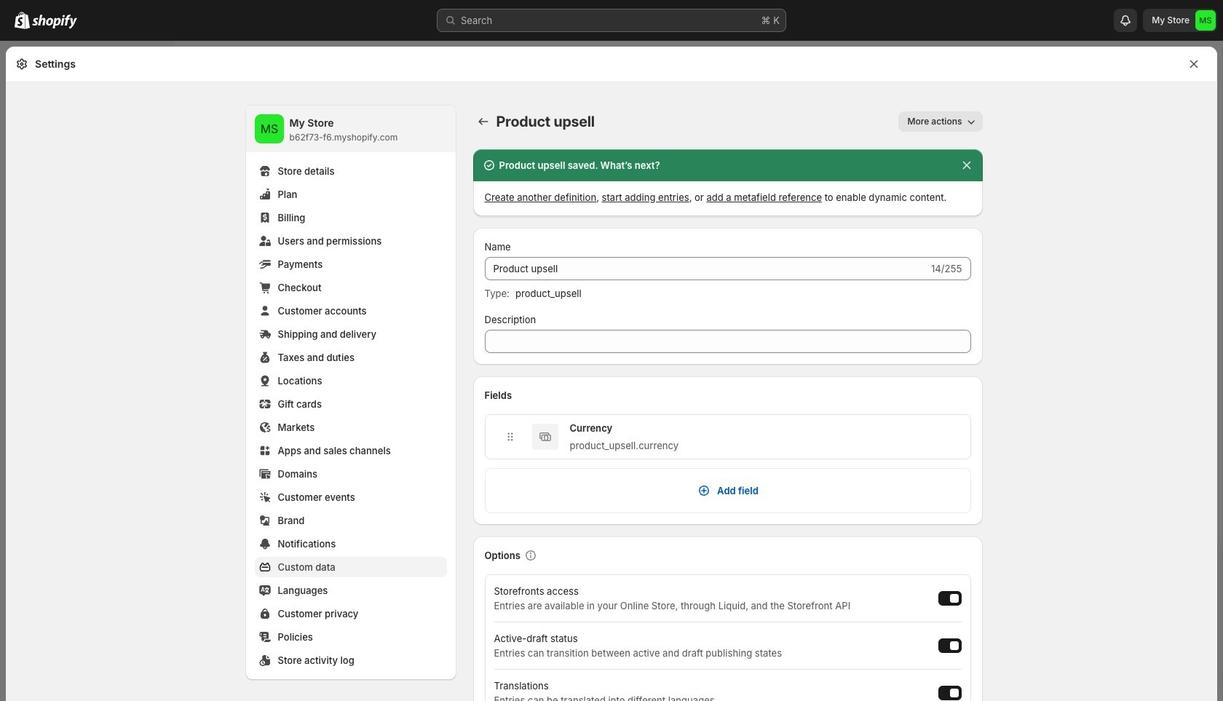 Task type: vqa. For each thing, say whether or not it's contained in the screenshot.
Discard
no



Task type: describe. For each thing, give the bounding box(es) containing it.
toggle translations image
[[950, 689, 959, 698]]

1 horizontal spatial shopify image
[[32, 15, 77, 29]]

1 horizontal spatial my store image
[[1196, 10, 1217, 31]]

Examples: Cart upsell, Fabric colors, Product bundle text field
[[485, 257, 929, 280]]

settings dialog
[[6, 47, 1218, 701]]

shop settings menu element
[[246, 106, 456, 680]]

none text field inside settings dialog
[[485, 330, 971, 353]]

0 horizontal spatial shopify image
[[15, 12, 30, 29]]



Task type: locate. For each thing, give the bounding box(es) containing it.
1 vertical spatial my store image
[[255, 114, 284, 144]]

my store image
[[1196, 10, 1217, 31], [255, 114, 284, 144]]

0 horizontal spatial my store image
[[255, 114, 284, 144]]

shopify image
[[15, 12, 30, 29], [32, 15, 77, 29]]

0 vertical spatial my store image
[[1196, 10, 1217, 31]]

None text field
[[485, 330, 971, 353]]

my store image inside shop settings menu element
[[255, 114, 284, 144]]



